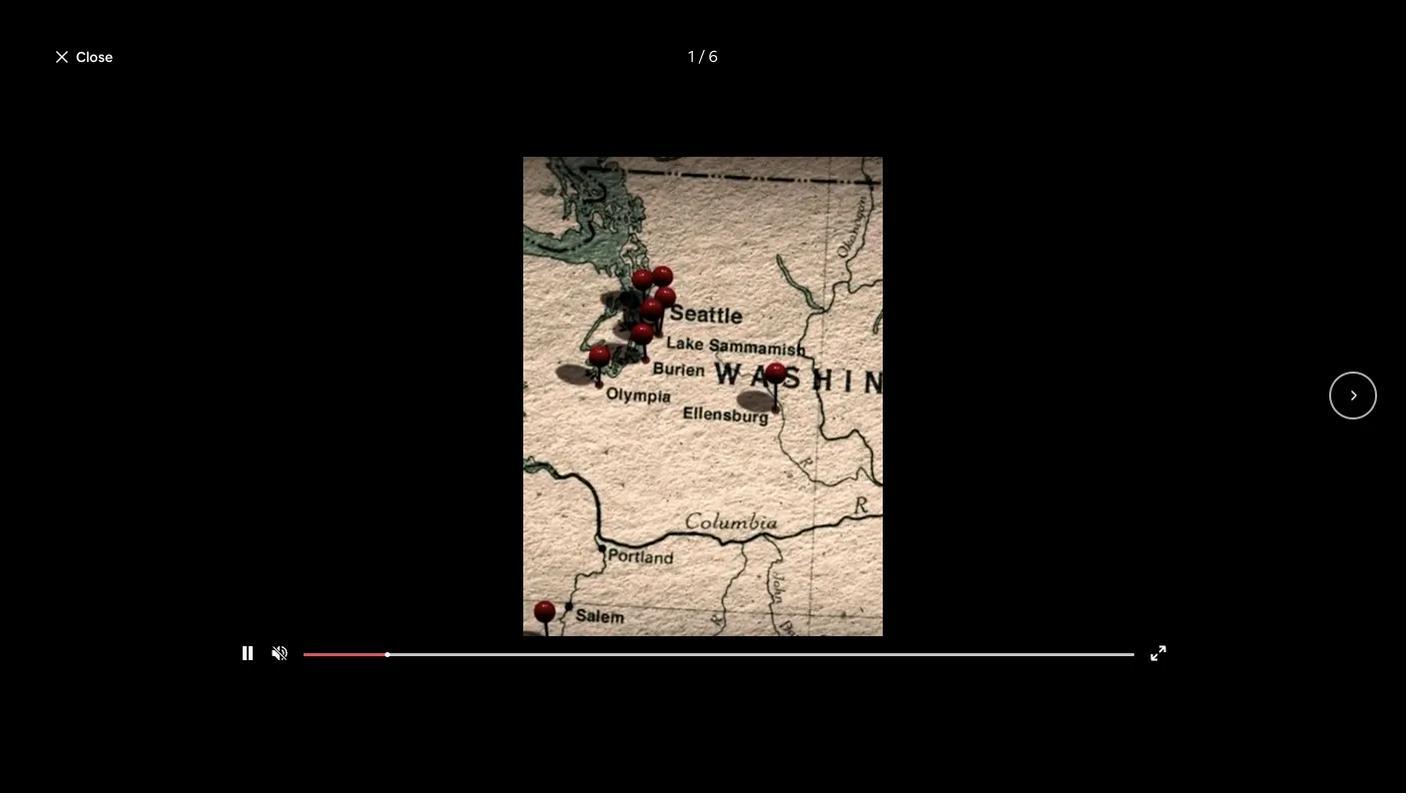 Task type: vqa. For each thing, say whether or not it's contained in the screenshot.
"EXPERIENCE PHOTO 3"
yes



Task type: locate. For each thing, give the bounding box(es) containing it.
actual
[[693, 652, 738, 673]]

the up order
[[574, 580, 599, 601]]

host
[[656, 580, 689, 601]]

/
[[699, 46, 705, 67]]

the left killer.
[[686, 604, 711, 625]]

online
[[144, 224, 211, 252]]

detective
[[693, 580, 765, 601]]

2 to from the left
[[622, 604, 638, 625]]

from
[[625, 652, 661, 673]]

0 horizontal spatial to
[[344, 604, 360, 625]]

0 vertical spatial 1
[[689, 46, 695, 67]]

seek slider slider
[[304, 652, 1135, 657]]

1 left /
[[689, 46, 695, 67]]

photographic
[[256, 652, 357, 673]]

0 vertical spatial a
[[282, 580, 290, 601]]

with
[[538, 580, 570, 601]]

to down for
[[344, 604, 360, 625]]

together
[[187, 652, 253, 673]]

each
[[430, 604, 466, 625]]

and
[[430, 652, 458, 673], [213, 700, 240, 721]]

6
[[709, 46, 718, 67]]

0 horizontal spatial and
[[213, 700, 240, 721]]

guests
[[144, 580, 196, 601]]

evidence
[[360, 652, 427, 673]]

1
[[689, 46, 695, 67], [981, 640, 987, 658]]

a down the together on the left of the page
[[244, 676, 253, 697]]

help
[[602, 580, 634, 601]]

scene
[[515, 604, 558, 625]]

1 horizontal spatial and
[[430, 652, 458, 673]]

next
[[381, 700, 414, 721]]

a inside piece together photographic evidence and eyewitness testimony from the actual case. help develop a psychological profile, determine the victimology through pattern searches and anticipate bundy's next move before he can make it.
[[244, 676, 253, 697]]

experience photo 1 image
[[467, 0, 780, 176], [467, 0, 780, 176]]

eyewitness
[[462, 652, 544, 673]]

it.
[[611, 700, 625, 721]]

0 vertical spatial and
[[430, 652, 458, 673]]

0 horizontal spatial 1
[[689, 46, 695, 67]]

to
[[344, 604, 360, 625], [622, 604, 638, 625]]

profile,
[[360, 676, 411, 697]]

for
[[331, 580, 352, 601]]

learn more about the host, clayton. image
[[741, 224, 797, 280], [741, 224, 797, 280]]

clues
[[303, 604, 341, 625]]

1 to from the left
[[344, 604, 360, 625]]

to down help
[[622, 604, 638, 625]]

ted
[[458, 580, 485, 601]]

bundy
[[489, 580, 535, 601]]

1 horizontal spatial to
[[622, 604, 638, 625]]

move
[[418, 700, 459, 721]]

the right for
[[356, 580, 381, 601]]

1 vertical spatial and
[[213, 700, 240, 721]]

$20
[[1154, 640, 1179, 658]]

1 vertical spatial 1
[[981, 640, 987, 658]]

a
[[282, 580, 290, 601], [244, 676, 253, 697]]

a right on
[[282, 580, 290, 601]]

and down develop
[[213, 700, 240, 721]]

online experience hosted by clayton
[[144, 224, 525, 252]]

1 right the nov
[[981, 640, 987, 658]]

the
[[356, 580, 381, 601], [574, 580, 599, 601], [686, 604, 711, 625], [664, 652, 689, 673], [495, 676, 520, 697]]

and up determine
[[430, 652, 458, 673]]

he
[[516, 700, 534, 721]]

bundy's
[[321, 700, 378, 721]]

make
[[567, 700, 608, 721]]

1 horizontal spatial a
[[282, 580, 290, 601]]

develop
[[181, 676, 241, 697]]

can
[[537, 700, 564, 721]]

on
[[259, 580, 278, 601]]

case.
[[741, 652, 779, 673]]

decide
[[200, 604, 253, 625]]

experience photo 3 image
[[788, 0, 940, 176], [788, 0, 940, 176]]

seek slider image
[[385, 652, 390, 657]]

1 vertical spatial a
[[244, 676, 253, 697]]

0 horizontal spatial a
[[244, 676, 253, 697]]



Task type: describe. For each thing, give the bounding box(es) containing it.
guests embark on a hunt for the notorious ted bundy with the help of host detective dalton.  decide which clues to follow at each crime scene in order to catch the killer.
[[144, 580, 765, 625]]

piece together photographic evidence and eyewitness testimony from the actual case. help develop a psychological profile, determine the victimology through pattern searches and anticipate bundy's next move before he can make it.
[[144, 652, 779, 721]]

psychological
[[256, 676, 357, 697]]

1 horizontal spatial 1
[[981, 640, 987, 658]]

catch
[[641, 604, 683, 625]]

the right 'from'
[[664, 652, 689, 673]]

experience
[[215, 224, 331, 252]]

which
[[256, 604, 299, 625]]

hunt
[[294, 580, 327, 601]]

of
[[637, 580, 653, 601]]

order
[[578, 604, 618, 625]]

hosted
[[336, 224, 409, 252]]

searches
[[144, 700, 209, 721]]

help
[[144, 676, 178, 697]]

embark
[[199, 580, 256, 601]]

follow
[[364, 604, 408, 625]]

at
[[412, 604, 427, 625]]

wed,
[[915, 640, 949, 658]]

dalton.
[[144, 604, 197, 625]]

nov
[[952, 640, 978, 658]]

anticipate
[[244, 700, 318, 721]]

victimology
[[523, 676, 609, 697]]

pattern
[[675, 676, 731, 697]]

before
[[463, 700, 512, 721]]

killer.
[[714, 604, 751, 625]]

piece
[[144, 652, 184, 673]]

the down eyewitness on the left bottom
[[495, 676, 520, 697]]

by clayton
[[413, 224, 525, 252]]

determine
[[415, 676, 491, 697]]

1 / 6
[[689, 46, 718, 67]]

a inside guests embark on a hunt for the notorious ted bundy with the help of host detective dalton.  decide which clues to follow at each crime scene in order to catch the killer.
[[282, 580, 290, 601]]

crime
[[469, 604, 511, 625]]

notorious
[[384, 580, 454, 601]]

in
[[562, 604, 574, 625]]

wed, nov 1
[[915, 640, 987, 658]]

testimony
[[547, 652, 622, 673]]

through
[[613, 676, 672, 697]]

video controls group
[[144, 115, 459, 176]]



